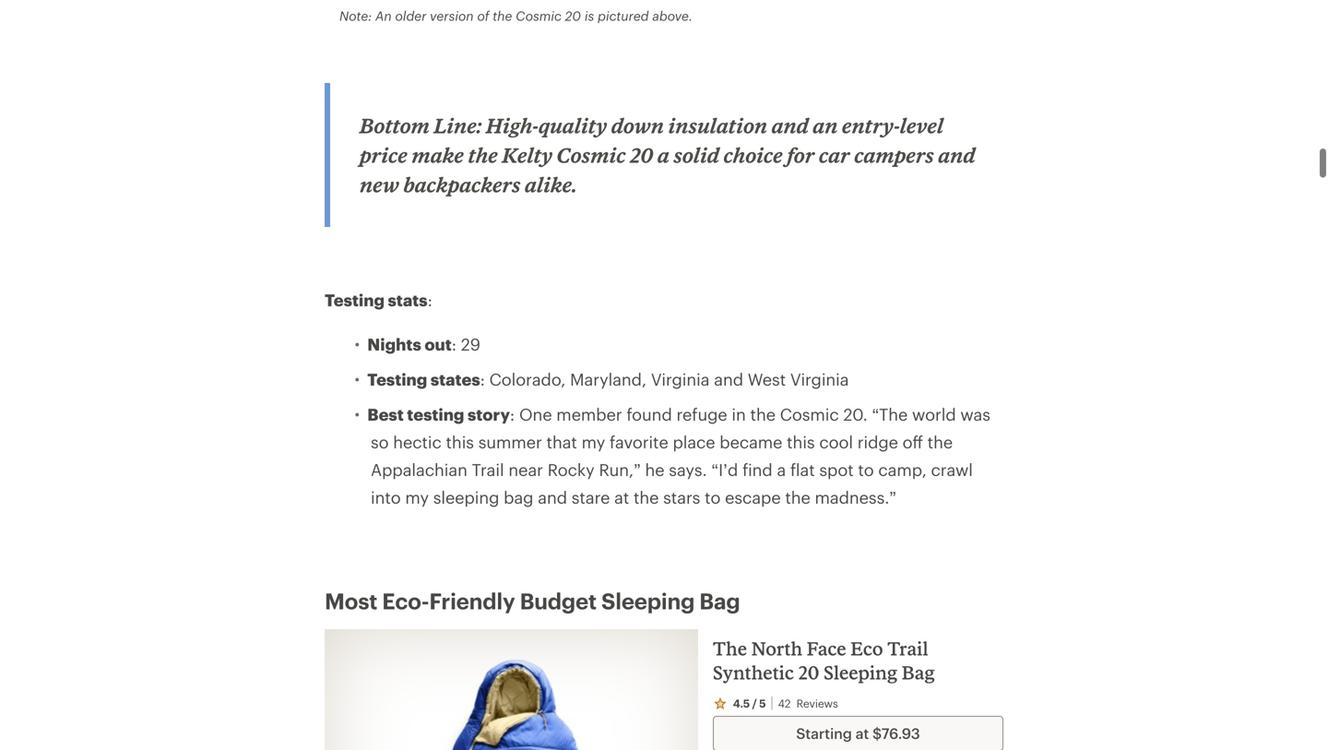 Task type: locate. For each thing, give the bounding box(es) containing it.
favorite
[[610, 432, 669, 452]]

1 vertical spatial testing
[[367, 370, 427, 389]]

crawl
[[931, 460, 973, 479]]

rocky
[[548, 460, 595, 479]]

2 this from the left
[[787, 432, 815, 452]]

: up "nights out : 29"
[[428, 290, 433, 310]]

so
[[371, 432, 389, 452]]

cosmic up cool
[[780, 405, 839, 424]]

42 reviews
[[778, 697, 838, 710]]

1 vertical spatial sleeping
[[824, 662, 898, 683]]

1 horizontal spatial to
[[858, 460, 874, 479]]

down
[[611, 114, 664, 138]]

summer
[[479, 432, 542, 452]]

my down member
[[582, 432, 605, 452]]

at left $76.93 in the right of the page
[[856, 725, 869, 742]]

make
[[412, 143, 464, 167]]

0 vertical spatial at
[[615, 488, 629, 507]]

20 left is
[[565, 8, 581, 23]]

1 vertical spatial bag
[[902, 662, 935, 683]]

is
[[585, 8, 594, 23]]

price
[[360, 143, 408, 167]]

1 vertical spatial my
[[405, 488, 429, 507]]

starting at $76.93
[[796, 725, 920, 742]]

a left solid
[[658, 143, 670, 167]]

virginia up refuge
[[651, 370, 710, 389]]

the right off
[[928, 432, 953, 452]]

0 vertical spatial my
[[582, 432, 605, 452]]

20 inside bottom line: high-quality down insulation and an entry-level price make the kelty cosmic 20 a solid choice for car campers and new backpackers alike.
[[630, 143, 653, 167]]

to down "i'd
[[705, 488, 721, 507]]

testing left stats
[[325, 290, 385, 310]]

the
[[713, 638, 747, 659]]

and down level
[[939, 143, 976, 167]]

to
[[858, 460, 874, 479], [705, 488, 721, 507]]

"the
[[872, 405, 908, 424]]

2 horizontal spatial 20
[[799, 662, 820, 683]]

1 horizontal spatial trail
[[888, 638, 929, 659]]

off
[[903, 432, 923, 452]]

member
[[557, 405, 622, 424]]

1 horizontal spatial at
[[856, 725, 869, 742]]

most
[[325, 588, 377, 614]]

best testing story
[[367, 405, 510, 424]]

above.
[[653, 8, 693, 23]]

maryland,
[[570, 370, 647, 389]]

1 horizontal spatial my
[[582, 432, 605, 452]]

1 horizontal spatial 20
[[630, 143, 653, 167]]

north
[[752, 638, 803, 659]]

into
[[371, 488, 401, 507]]

20
[[565, 8, 581, 23], [630, 143, 653, 167], [799, 662, 820, 683]]

most eco-friendly budget sleeping bag
[[325, 588, 740, 614]]

an
[[376, 8, 392, 23]]

trail inside the north face eco trail synthetic 20 sleeping bag
[[888, 638, 929, 659]]

2 vertical spatial cosmic
[[780, 405, 839, 424]]

my
[[582, 432, 605, 452], [405, 488, 429, 507]]

this
[[446, 432, 474, 452], [787, 432, 815, 452]]

flat
[[791, 460, 815, 479]]

20 down face
[[799, 662, 820, 683]]

testing for testing states
[[367, 370, 427, 389]]

in
[[732, 405, 746, 424]]

0 vertical spatial sleeping
[[602, 588, 695, 614]]

run,"
[[599, 460, 641, 479]]

to right spot
[[858, 460, 874, 479]]

and down the "rocky"
[[538, 488, 567, 507]]

1 vertical spatial 20
[[630, 143, 653, 167]]

and up for
[[772, 114, 809, 138]]

trail right 'eco'
[[888, 638, 929, 659]]

note: an older version of the cosmic 20 is pictured above.
[[340, 8, 693, 23]]

at down run,"
[[615, 488, 629, 507]]

this up flat
[[787, 432, 815, 452]]

sleeping right budget
[[602, 588, 695, 614]]

1 vertical spatial trail
[[888, 638, 929, 659]]

0 horizontal spatial trail
[[472, 460, 504, 479]]

0 vertical spatial testing
[[325, 290, 385, 310]]

sleeping inside the north face eco trail synthetic 20 sleeping bag
[[824, 662, 898, 683]]

hectic
[[393, 432, 442, 452]]

place
[[673, 432, 715, 452]]

1 horizontal spatial virginia
[[791, 370, 849, 389]]

a
[[658, 143, 670, 167], [777, 460, 786, 479]]

0 vertical spatial trail
[[472, 460, 504, 479]]

the up backpackers
[[468, 143, 498, 167]]

testing for testing stats
[[325, 290, 385, 310]]

that
[[547, 432, 577, 452]]

: up "story"
[[480, 370, 485, 389]]

0 horizontal spatial my
[[405, 488, 429, 507]]

0 vertical spatial bag
[[700, 588, 740, 614]]

virginia
[[651, 370, 710, 389], [791, 370, 849, 389]]

new
[[360, 173, 399, 197]]

trail up the sleeping
[[472, 460, 504, 479]]

1 vertical spatial cosmic
[[557, 143, 626, 167]]

sleeping
[[433, 488, 499, 507]]

backpackers
[[404, 173, 521, 197]]

the
[[493, 8, 512, 23], [468, 143, 498, 167], [751, 405, 776, 424], [928, 432, 953, 452], [634, 488, 659, 507], [785, 488, 811, 507]]

1 horizontal spatial bag
[[902, 662, 935, 683]]

: for testing stats
[[428, 290, 433, 310]]

0 horizontal spatial a
[[658, 143, 670, 167]]

1 vertical spatial a
[[777, 460, 786, 479]]

20 down down
[[630, 143, 653, 167]]

20.
[[844, 405, 868, 424]]

1 virginia from the left
[[651, 370, 710, 389]]

pictured
[[598, 8, 649, 23]]

solid
[[674, 143, 720, 167]]

face
[[807, 638, 847, 659]]

eco
[[851, 638, 883, 659]]

0 horizontal spatial this
[[446, 432, 474, 452]]

bag up $76.93 in the right of the page
[[902, 662, 935, 683]]

at inside : one member found refuge in the cosmic 20. "the world was so hectic this summer that my favorite place became this cool ridge off the appalachian trail near rocky run," he says. "i'd find a flat spot to camp, crawl into my sleeping bag and stare at the stars to escape the madness."
[[615, 488, 629, 507]]

2 vertical spatial 20
[[799, 662, 820, 683]]

escape
[[725, 488, 781, 507]]

1 horizontal spatial a
[[777, 460, 786, 479]]

sleeping down 'eco'
[[824, 662, 898, 683]]

1 horizontal spatial sleeping
[[824, 662, 898, 683]]

1 vertical spatial to
[[705, 488, 721, 507]]

car
[[819, 143, 850, 167]]

virginia up '20.'
[[791, 370, 849, 389]]

testing
[[325, 290, 385, 310], [367, 370, 427, 389]]

a left flat
[[777, 460, 786, 479]]

bag up the
[[700, 588, 740, 614]]

colorado,
[[490, 370, 566, 389]]

0 horizontal spatial at
[[615, 488, 629, 507]]

ridge
[[858, 432, 898, 452]]

one
[[519, 405, 552, 424]]

for
[[787, 143, 815, 167]]

friendly
[[429, 588, 515, 614]]

says.
[[669, 460, 707, 479]]

1 horizontal spatial this
[[787, 432, 815, 452]]

and
[[772, 114, 809, 138], [939, 143, 976, 167], [714, 370, 744, 389], [538, 488, 567, 507]]

cosmic left is
[[516, 8, 562, 23]]

: left 29
[[452, 335, 457, 354]]

stare
[[572, 488, 610, 507]]

this down "best testing story"
[[446, 432, 474, 452]]

0 vertical spatial to
[[858, 460, 874, 479]]

the right of
[[493, 8, 512, 23]]

cosmic
[[516, 8, 562, 23], [557, 143, 626, 167], [780, 405, 839, 424]]

: left one
[[510, 405, 515, 424]]

the right "in"
[[751, 405, 776, 424]]

bag
[[700, 588, 740, 614], [902, 662, 935, 683]]

sleeping
[[602, 588, 695, 614], [824, 662, 898, 683]]

0 horizontal spatial to
[[705, 488, 721, 507]]

0 vertical spatial a
[[658, 143, 670, 167]]

nights out : 29
[[367, 335, 481, 354]]

world
[[912, 405, 956, 424]]

trail
[[472, 460, 504, 479], [888, 638, 929, 659]]

and inside : one member found refuge in the cosmic 20. "the world was so hectic this summer that my favorite place became this cool ridge off the appalachian trail near rocky run," he says. "i'd find a flat spot to camp, crawl into my sleeping bag and stare at the stars to escape the madness."
[[538, 488, 567, 507]]

0 horizontal spatial virginia
[[651, 370, 710, 389]]

quality
[[539, 114, 607, 138]]

testing down nights
[[367, 370, 427, 389]]

1 this from the left
[[446, 432, 474, 452]]

:
[[428, 290, 433, 310], [452, 335, 457, 354], [480, 370, 485, 389], [510, 405, 515, 424]]

my down the appalachian
[[405, 488, 429, 507]]

0 horizontal spatial bag
[[700, 588, 740, 614]]

cosmic down quality
[[557, 143, 626, 167]]

0 vertical spatial 20
[[565, 8, 581, 23]]



Task type: describe. For each thing, give the bounding box(es) containing it.
29
[[461, 335, 481, 354]]

became
[[720, 432, 783, 452]]

cosmic inside : one member found refuge in the cosmic 20. "the world was so hectic this summer that my favorite place became this cool ridge off the appalachian trail near rocky run," he says. "i'd find a flat spot to camp, crawl into my sleeping bag and stare at the stars to escape the madness."
[[780, 405, 839, 424]]

: inside : one member found refuge in the cosmic 20. "the world was so hectic this summer that my favorite place became this cool ridge off the appalachian trail near rocky run," he says. "i'd find a flat spot to camp, crawl into my sleeping bag and stare at the stars to escape the madness."
[[510, 405, 515, 424]]

camp,
[[879, 460, 927, 479]]

0 horizontal spatial 20
[[565, 8, 581, 23]]

he
[[645, 460, 665, 479]]

the down he
[[634, 488, 659, 507]]

and up "in"
[[714, 370, 744, 389]]

note:
[[340, 8, 372, 23]]

near
[[509, 460, 543, 479]]

the inside bottom line: high-quality down insulation and an entry-level price make the kelty cosmic 20 a solid choice for car campers and new backpackers alike.
[[468, 143, 498, 167]]

$76.93
[[873, 725, 920, 742]]

testing
[[407, 405, 464, 424]]

high-
[[486, 114, 539, 138]]

eco trail synthetic 20 sleeping bag image
[[441, 659, 582, 750]]

older
[[395, 8, 427, 23]]

20 inside the north face eco trail synthetic 20 sleeping bag
[[799, 662, 820, 683]]

kelty
[[502, 143, 553, 167]]

appalachian
[[371, 460, 468, 479]]

found
[[627, 405, 672, 424]]

of
[[477, 8, 489, 23]]

: for testing states
[[480, 370, 485, 389]]

an
[[813, 114, 838, 138]]

version
[[430, 8, 474, 23]]

stats
[[388, 290, 428, 310]]

story
[[468, 405, 510, 424]]

refuge
[[677, 405, 728, 424]]

the north face eco trail synthetic 20 sleeping bag
[[713, 638, 935, 683]]

1 vertical spatial at
[[856, 725, 869, 742]]

the down flat
[[785, 488, 811, 507]]

find
[[743, 460, 773, 479]]

level
[[900, 114, 944, 138]]

madness."
[[815, 488, 897, 507]]

stars
[[663, 488, 701, 507]]

cosmic inside bottom line: high-quality down insulation and an entry-level price make the kelty cosmic 20 a solid choice for car campers and new backpackers alike.
[[557, 143, 626, 167]]

reviews
[[797, 697, 838, 710]]

"i'd
[[712, 460, 738, 479]]

cool
[[820, 432, 853, 452]]

choice
[[724, 143, 783, 167]]

testing states : colorado, maryland, virginia and west virginia
[[367, 370, 849, 389]]

nights
[[367, 335, 421, 354]]

bag inside the north face eco trail synthetic 20 sleeping bag
[[902, 662, 935, 683]]

: for nights out
[[452, 335, 457, 354]]

campers
[[854, 143, 934, 167]]

42
[[778, 697, 791, 710]]

starting at $76.93 link
[[713, 716, 1004, 750]]

bottom line: high-quality down insulation and an entry-level price make the kelty cosmic 20 a solid choice for car campers and new backpackers alike.
[[360, 114, 976, 197]]

testing stats :
[[325, 290, 433, 310]]

spot
[[820, 460, 854, 479]]

0 horizontal spatial sleeping
[[602, 588, 695, 614]]

bottom
[[360, 114, 430, 138]]

was
[[961, 405, 991, 424]]

0 vertical spatial cosmic
[[516, 8, 562, 23]]

synthetic
[[713, 662, 794, 683]]

best
[[367, 405, 404, 424]]

a inside : one member found refuge in the cosmic 20. "the world was so hectic this summer that my favorite place became this cool ridge off the appalachian trail near rocky run," he says. "i'd find a flat spot to camp, crawl into my sleeping bag and stare at the stars to escape the madness."
[[777, 460, 786, 479]]

bag
[[504, 488, 534, 507]]

2 virginia from the left
[[791, 370, 849, 389]]

insulation
[[668, 114, 768, 138]]

budget
[[520, 588, 597, 614]]

: one member found refuge in the cosmic 20. "the world was so hectic this summer that my favorite place became this cool ridge off the appalachian trail near rocky run," he says. "i'd find a flat spot to camp, crawl into my sleeping bag and stare at the stars to escape the madness."
[[371, 405, 991, 507]]

4.5
[[733, 697, 750, 710]]

out
[[425, 335, 452, 354]]

trail inside : one member found refuge in the cosmic 20. "the world was so hectic this summer that my favorite place became this cool ridge off the appalachian trail near rocky run," he says. "i'd find a flat spot to camp, crawl into my sleeping bag and stare at the stars to escape the madness."
[[472, 460, 504, 479]]

entry-
[[842, 114, 900, 138]]

states
[[431, 370, 480, 389]]

alike.
[[525, 173, 577, 197]]

a inside bottom line: high-quality down insulation and an entry-level price make the kelty cosmic 20 a solid choice for car campers and new backpackers alike.
[[658, 143, 670, 167]]

line:
[[434, 114, 482, 138]]

west
[[748, 370, 786, 389]]

starting
[[796, 725, 852, 742]]

eco-
[[382, 588, 429, 614]]



Task type: vqa. For each thing, say whether or not it's contained in the screenshot.


